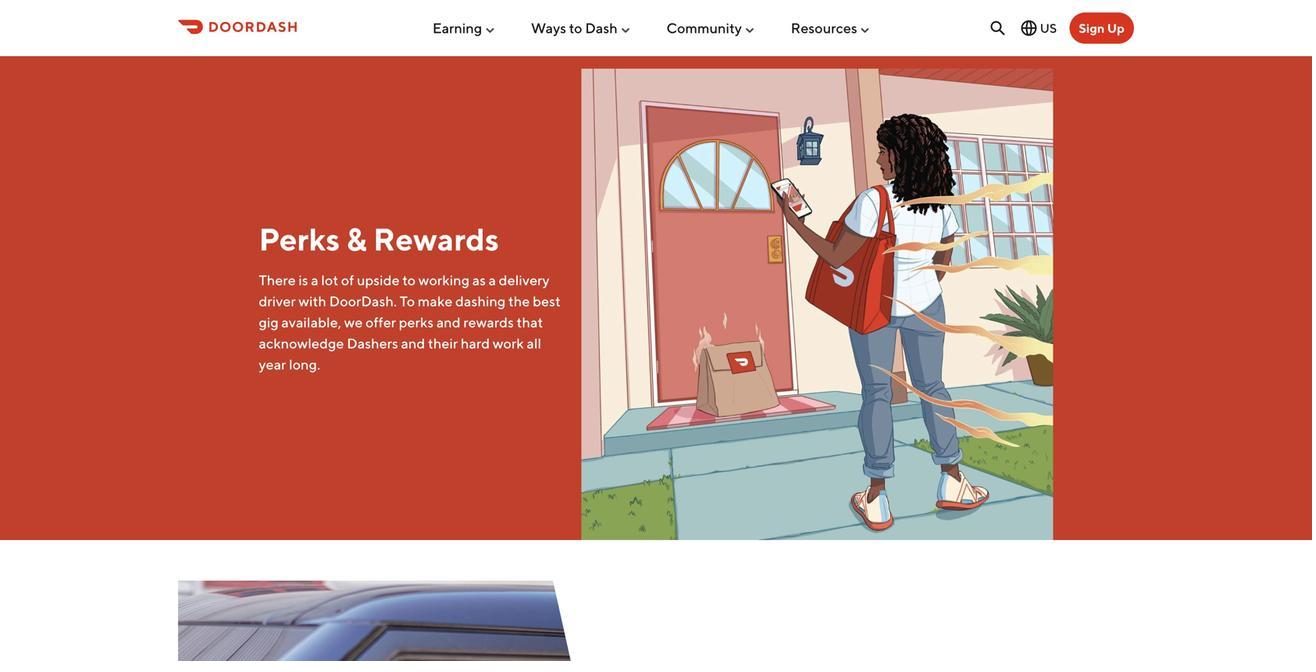 Task type: locate. For each thing, give the bounding box(es) containing it.
the
[[509, 293, 530, 310]]

to inside the there is a lot of upside to working as a delivery driver with doordash. to make dashing the best gig available, we offer perks and rewards that acknowledge dashers and their hard work all year long.
[[403, 272, 416, 289]]

there
[[259, 272, 296, 289]]

dashing
[[456, 293, 506, 310]]

doordash.
[[329, 293, 397, 310]]

with
[[299, 293, 327, 310]]

and up their
[[437, 314, 461, 331]]

earning
[[433, 20, 482, 36]]

year
[[259, 356, 286, 373]]

dash
[[585, 20, 618, 36]]

1 a from the left
[[311, 272, 319, 289]]

rewards
[[373, 221, 499, 258]]

2 a from the left
[[489, 272, 496, 289]]

to up to
[[403, 272, 416, 289]]

as
[[473, 272, 486, 289]]

0 horizontal spatial to
[[403, 272, 416, 289]]

1 horizontal spatial to
[[569, 20, 583, 36]]

&
[[347, 221, 367, 258]]

twocolumnfeature dx6 nologo image
[[178, 581, 647, 662]]

0 vertical spatial and
[[437, 314, 461, 331]]

to left the dash
[[569, 20, 583, 36]]

community
[[667, 20, 742, 36]]

work
[[493, 335, 524, 352]]

0 horizontal spatial a
[[311, 272, 319, 289]]

a
[[311, 272, 319, 289], [489, 272, 496, 289]]

best
[[533, 293, 561, 310]]

1 vertical spatial and
[[401, 335, 425, 352]]

and
[[437, 314, 461, 331], [401, 335, 425, 352]]

ways
[[531, 20, 567, 36]]

that
[[517, 314, 543, 331]]

1 horizontal spatial a
[[489, 272, 496, 289]]

acknowledge
[[259, 335, 344, 352]]

working
[[419, 272, 470, 289]]

perks & rewards
[[259, 221, 499, 258]]

and down the perks
[[401, 335, 425, 352]]

a right is at top
[[311, 272, 319, 289]]

ways to dash link
[[531, 13, 632, 43]]

0 horizontal spatial and
[[401, 335, 425, 352]]

their
[[428, 335, 458, 352]]

0 vertical spatial to
[[569, 20, 583, 36]]

available,
[[282, 314, 342, 331]]

a right the as
[[489, 272, 496, 289]]

resources
[[791, 20, 858, 36]]

sign up button
[[1070, 13, 1135, 44]]

to
[[569, 20, 583, 36], [403, 272, 416, 289]]

community link
[[667, 13, 756, 43]]

1 vertical spatial to
[[403, 272, 416, 289]]

resources link
[[791, 13, 872, 43]]



Task type: describe. For each thing, give the bounding box(es) containing it.
up
[[1108, 21, 1125, 36]]

is
[[299, 272, 308, 289]]

globe line image
[[1020, 19, 1039, 38]]

to
[[400, 293, 415, 310]]

us
[[1040, 21, 1057, 36]]

upside
[[357, 272, 400, 289]]

driver
[[259, 293, 296, 310]]

there is a lot of upside to working as a delivery driver with doordash. to make dashing the best gig available, we offer perks and rewards that acknowledge dashers and their hard work all year long.
[[259, 272, 561, 373]]

long.
[[289, 356, 320, 373]]

make
[[418, 293, 453, 310]]

lot
[[321, 272, 338, 289]]

ways to dash
[[531, 20, 618, 36]]

dx - dasher central hero image
[[582, 69, 1054, 541]]

perks
[[399, 314, 434, 331]]

we
[[344, 314, 363, 331]]

perks
[[259, 221, 340, 258]]

sign
[[1079, 21, 1105, 36]]

earning link
[[433, 13, 496, 43]]

1 horizontal spatial and
[[437, 314, 461, 331]]

dashers
[[347, 335, 398, 352]]

offer
[[366, 314, 396, 331]]

all
[[527, 335, 542, 352]]

sign up
[[1079, 21, 1125, 36]]

delivery
[[499, 272, 550, 289]]

of
[[341, 272, 354, 289]]

hard
[[461, 335, 490, 352]]

rewards
[[464, 314, 514, 331]]

gig
[[259, 314, 279, 331]]



Task type: vqa. For each thing, say whether or not it's contained in the screenshot.
your for SafeDash™ Check-In
no



